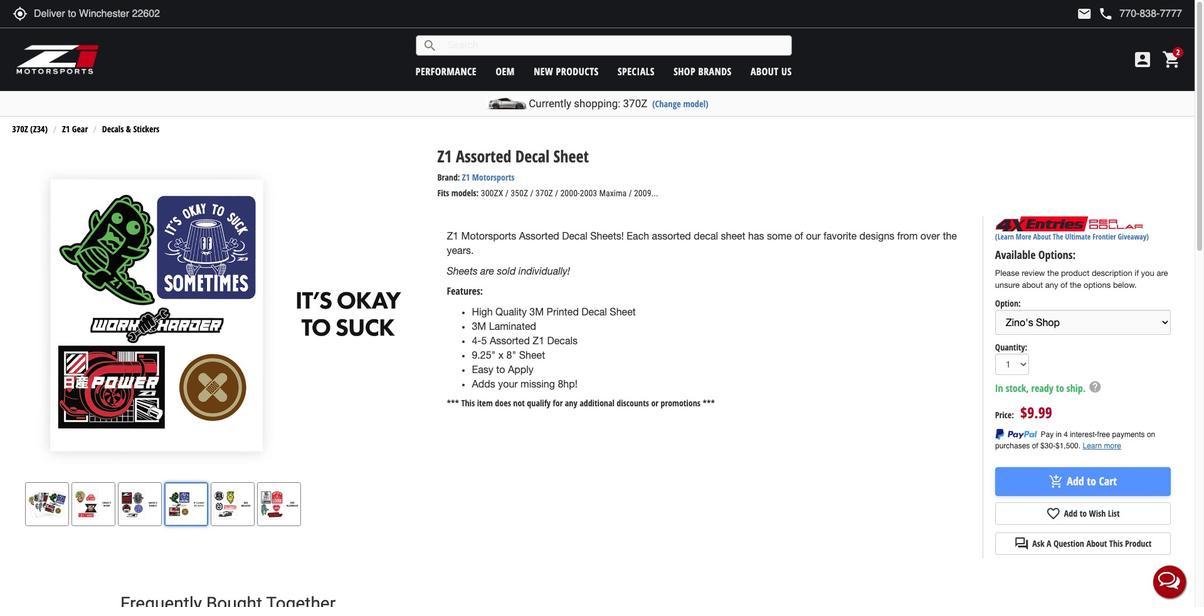 Task type: locate. For each thing, give the bounding box(es) containing it.
1 horizontal spatial the
[[1048, 269, 1059, 278]]

2 horizontal spatial the
[[1070, 280, 1082, 290]]

/ right 350z
[[530, 188, 534, 198]]

about left us
[[751, 64, 779, 78]]

1 horizontal spatial any
[[1046, 280, 1059, 290]]

quality
[[496, 306, 527, 318]]

1 vertical spatial add
[[1065, 507, 1078, 519]]

decal inside z1 motorsports assorted decal sheets! each assorted decal sheet has some of our favorite designs from over the years.
[[562, 230, 588, 242]]

1 vertical spatial about
[[1034, 232, 1051, 242]]

to left wish
[[1080, 507, 1087, 519]]

0 vertical spatial motorsports
[[472, 171, 515, 183]]

0 vertical spatial decal
[[516, 145, 550, 168]]

currently shopping: 370z (change model)
[[529, 97, 709, 110]]

z1 inside z1 motorsports assorted decal sheets! each assorted decal sheet has some of our favorite designs from over the years.
[[447, 230, 459, 242]]

assorted inside high quality 3m printed decal sheet 3m laminated 4-5 assorted z1 decals 9.25" x 8" sheet easy to apply adds your missing 8hp!
[[490, 335, 530, 346]]

of inside z1 motorsports assorted decal sheets! each assorted decal sheet has some of our favorite designs from over the years.
[[795, 230, 804, 242]]

about right question
[[1087, 538, 1108, 550]]

decals
[[102, 123, 124, 135], [547, 335, 578, 346]]

model)
[[684, 98, 709, 110]]

z1 down laminated
[[533, 335, 545, 346]]

qualify
[[527, 397, 551, 409]]

1 vertical spatial sheet
[[610, 306, 636, 318]]

z1 gear
[[62, 123, 88, 135]]

oem link
[[496, 64, 515, 78]]

product
[[1062, 269, 1090, 278]]

are
[[481, 265, 494, 276], [1157, 269, 1169, 278]]

0 horizontal spatial 370z
[[12, 123, 28, 135]]

*** left item
[[447, 397, 459, 409]]

add inside favorite_border add to wish list
[[1065, 507, 1078, 519]]

mail link
[[1077, 6, 1093, 21]]

0 horizontal spatial decals
[[102, 123, 124, 135]]

8"
[[507, 349, 517, 361]]

sheet right printed
[[610, 306, 636, 318]]

370z left (change
[[623, 97, 648, 110]]

1 horizontal spatial sheet
[[554, 145, 589, 168]]

wish
[[1090, 507, 1106, 519]]

assorted up 8" at bottom
[[490, 335, 530, 346]]

ultimate
[[1066, 232, 1091, 242]]

decal left sheets!
[[562, 230, 588, 242]]

sheets
[[447, 265, 478, 276]]

2 vertical spatial decal
[[582, 306, 607, 318]]

z1 up years. at the top of the page
[[447, 230, 459, 242]]

$9.99
[[1021, 402, 1053, 423]]

0 horizontal spatial of
[[795, 230, 804, 242]]

2 vertical spatial the
[[1070, 280, 1082, 290]]

2 vertical spatial about
[[1087, 538, 1108, 550]]

decal right printed
[[582, 306, 607, 318]]

laminated
[[489, 321, 536, 332]]

about
[[751, 64, 779, 78], [1034, 232, 1051, 242], [1087, 538, 1108, 550]]

0 vertical spatial of
[[795, 230, 804, 242]]

370z (z34) link
[[12, 123, 48, 135]]

1 horizontal spatial this
[[1110, 538, 1123, 550]]

0 vertical spatial 3m
[[530, 306, 544, 318]]

0 horizontal spatial the
[[943, 230, 957, 242]]

5
[[482, 335, 487, 346]]

***
[[447, 397, 459, 409], [703, 397, 715, 409]]

description
[[1092, 269, 1133, 278]]

this inside the question_answer ask a question about this product
[[1110, 538, 1123, 550]]

this left item
[[461, 397, 475, 409]]

shopping_cart
[[1163, 50, 1183, 70]]

any inside (learn more about the ultimate frontier giveaway) available options: please review the product description if you are unsure about any of the options below.
[[1046, 280, 1059, 290]]

any right about
[[1046, 280, 1059, 290]]

to
[[496, 364, 505, 375], [1056, 381, 1065, 395], [1087, 474, 1097, 489], [1080, 507, 1087, 519]]

decal up 350z
[[516, 145, 550, 168]]

assorted up 'individually!' in the top left of the page
[[519, 230, 559, 242]]

2 vertical spatial 370z
[[536, 188, 553, 198]]

about left 'the' on the top
[[1034, 232, 1051, 242]]

0 horizontal spatial any
[[565, 397, 578, 409]]

are right the you on the top right of page
[[1157, 269, 1169, 278]]

about inside (learn more about the ultimate frontier giveaway) available options: please review the product description if you are unsure about any of the options below.
[[1034, 232, 1051, 242]]

stock,
[[1006, 381, 1029, 395]]

sheet
[[721, 230, 746, 242]]

the
[[943, 230, 957, 242], [1048, 269, 1059, 278], [1070, 280, 1082, 290]]

370z
[[623, 97, 648, 110], [12, 123, 28, 135], [536, 188, 553, 198]]

370z left (z34)
[[12, 123, 28, 135]]

0 vertical spatial assorted
[[456, 145, 512, 168]]

1 horizontal spatial 370z
[[536, 188, 553, 198]]

to down x
[[496, 364, 505, 375]]

2 horizontal spatial sheet
[[610, 306, 636, 318]]

the down options:
[[1048, 269, 1059, 278]]

ship.
[[1067, 381, 1086, 395]]

add for add to cart
[[1067, 474, 1085, 489]]

1 vertical spatial decals
[[547, 335, 578, 346]]

option:
[[996, 298, 1021, 310]]

shopping_cart link
[[1159, 50, 1183, 70]]

each
[[627, 230, 649, 242]]

ask
[[1033, 538, 1045, 550]]

1 vertical spatial motorsports
[[461, 230, 517, 242]]

1 horizontal spatial 3m
[[530, 306, 544, 318]]

1 horizontal spatial about
[[1034, 232, 1051, 242]]

shop brands
[[674, 64, 732, 78]]

motorsports up '300zx' on the top of page
[[472, 171, 515, 183]]

assorted
[[652, 230, 691, 242]]

*** right "promotions"
[[703, 397, 715, 409]]

designs
[[860, 230, 895, 242]]

2 horizontal spatial 370z
[[623, 97, 648, 110]]

add right 'add_shopping_cart' on the right
[[1067, 474, 1085, 489]]

sheet up apply
[[519, 349, 545, 361]]

the right the over in the top of the page
[[943, 230, 957, 242]]

370z right 350z
[[536, 188, 553, 198]]

1 horizontal spatial of
[[1061, 280, 1068, 290]]

decals left &
[[102, 123, 124, 135]]

stickers
[[133, 123, 160, 135]]

1 vertical spatial 370z
[[12, 123, 28, 135]]

z1 inside high quality 3m printed decal sheet 3m laminated 4-5 assorted z1 decals 9.25" x 8" sheet easy to apply adds your missing 8hp!
[[533, 335, 545, 346]]

2003
[[580, 188, 597, 198]]

/ left 350z
[[506, 188, 509, 198]]

add
[[1067, 474, 1085, 489], [1065, 507, 1078, 519]]

question
[[1054, 538, 1085, 550]]

1 vertical spatial of
[[1061, 280, 1068, 290]]

3m up 4-
[[472, 321, 486, 332]]

1 horizontal spatial ***
[[703, 397, 715, 409]]

0 vertical spatial decals
[[102, 123, 124, 135]]

of down product
[[1061, 280, 1068, 290]]

to left "cart"
[[1087, 474, 1097, 489]]

over
[[921, 230, 940, 242]]

/
[[506, 188, 509, 198], [530, 188, 534, 198], [555, 188, 559, 198], [629, 188, 632, 198]]

motorsports up years. at the top of the page
[[461, 230, 517, 242]]

this
[[461, 397, 475, 409], [1110, 538, 1123, 550]]

300zx
[[481, 188, 504, 198]]

brands
[[699, 64, 732, 78]]

sheet
[[554, 145, 589, 168], [610, 306, 636, 318], [519, 349, 545, 361]]

1 horizontal spatial decals
[[547, 335, 578, 346]]

decals down printed
[[547, 335, 578, 346]]

0 vertical spatial about
[[751, 64, 779, 78]]

about
[[1022, 280, 1043, 290]]

1 vertical spatial this
[[1110, 538, 1123, 550]]

0 horizontal spatial this
[[461, 397, 475, 409]]

z1 left gear
[[62, 123, 70, 135]]

or
[[651, 397, 659, 409]]

sheet up 2000-
[[554, 145, 589, 168]]

3m right 'quality'
[[530, 306, 544, 318]]

any right the for
[[565, 397, 578, 409]]

assorted up the z1 motorsports link
[[456, 145, 512, 168]]

1 vertical spatial assorted
[[519, 230, 559, 242]]

search
[[423, 38, 438, 53]]

0 horizontal spatial ***
[[447, 397, 459, 409]]

new
[[534, 64, 553, 78]]

z1 up models:
[[462, 171, 470, 183]]

decal inside z1 assorted decal sheet brand: z1 motorsports fits models: 300zx / 350z / 370z / 2000-2003 maxima / 2009...
[[516, 145, 550, 168]]

0 vertical spatial the
[[943, 230, 957, 242]]

this left product
[[1110, 538, 1123, 550]]

1 vertical spatial any
[[565, 397, 578, 409]]

product
[[1126, 538, 1152, 550]]

are left sold on the top left
[[481, 265, 494, 276]]

2 *** from the left
[[703, 397, 715, 409]]

help
[[1089, 380, 1102, 394]]

fits
[[438, 187, 449, 199]]

2 horizontal spatial about
[[1087, 538, 1108, 550]]

quantity:
[[996, 341, 1028, 353]]

the down product
[[1070, 280, 1082, 290]]

1 horizontal spatial are
[[1157, 269, 1169, 278]]

options:
[[1039, 247, 1076, 263]]

(learn more about the ultimate frontier giveaway) available options: please review the product description if you are unsure about any of the options below.
[[996, 232, 1169, 290]]

of left our
[[795, 230, 804, 242]]

z1 for motorsports
[[447, 230, 459, 242]]

0 horizontal spatial 3m
[[472, 321, 486, 332]]

0 vertical spatial any
[[1046, 280, 1059, 290]]

assorted
[[456, 145, 512, 168], [519, 230, 559, 242], [490, 335, 530, 346]]

list
[[1109, 507, 1120, 519]]

z1
[[62, 123, 70, 135], [438, 145, 452, 168], [462, 171, 470, 183], [447, 230, 459, 242], [533, 335, 545, 346]]

decals inside high quality 3m printed decal sheet 3m laminated 4-5 assorted z1 decals 9.25" x 8" sheet easy to apply adds your missing 8hp!
[[547, 335, 578, 346]]

decals & stickers link
[[102, 123, 160, 135]]

brand:
[[438, 171, 460, 183]]

the
[[1053, 232, 1064, 242]]

0 vertical spatial sheet
[[554, 145, 589, 168]]

0 horizontal spatial are
[[481, 265, 494, 276]]

/ left 2009...
[[629, 188, 632, 198]]

gear
[[72, 123, 88, 135]]

2 vertical spatial assorted
[[490, 335, 530, 346]]

add inside add_shopping_cart add to cart
[[1067, 474, 1085, 489]]

apply
[[508, 364, 534, 375]]

new products
[[534, 64, 599, 78]]

currently
[[529, 97, 572, 110]]

sold
[[497, 265, 516, 276]]

2 vertical spatial sheet
[[519, 349, 545, 361]]

/ left 2000-
[[555, 188, 559, 198]]

to left ship.
[[1056, 381, 1065, 395]]

add right favorite_border on the right of the page
[[1065, 507, 1078, 519]]

1 *** from the left
[[447, 397, 459, 409]]

z1 up brand: at left
[[438, 145, 452, 168]]

mail phone
[[1077, 6, 1114, 21]]

4 / from the left
[[629, 188, 632, 198]]

motorsports
[[472, 171, 515, 183], [461, 230, 517, 242]]

z1 for gear
[[62, 123, 70, 135]]

0 vertical spatial this
[[461, 397, 475, 409]]

1 vertical spatial decal
[[562, 230, 588, 242]]

0 vertical spatial add
[[1067, 474, 1085, 489]]



Task type: vqa. For each thing, say whether or not it's contained in the screenshot.
Decals & Stickers link
yes



Task type: describe. For each thing, give the bounding box(es) containing it.
about us link
[[751, 64, 792, 78]]

individually!
[[519, 265, 570, 276]]

specials
[[618, 64, 655, 78]]

4-
[[472, 335, 482, 346]]

price:
[[996, 409, 1015, 421]]

models:
[[452, 187, 479, 199]]

3 / from the left
[[555, 188, 559, 198]]

1 vertical spatial the
[[1048, 269, 1059, 278]]

370z inside z1 assorted decal sheet brand: z1 motorsports fits models: 300zx / 350z / 370z / 2000-2003 maxima / 2009...
[[536, 188, 553, 198]]

years.
[[447, 245, 474, 256]]

performance link
[[416, 64, 477, 78]]

maxima
[[599, 188, 627, 198]]

us
[[782, 64, 792, 78]]

shop brands link
[[674, 64, 732, 78]]

of inside (learn more about the ultimate frontier giveaway) available options: please review the product description if you are unsure about any of the options below.
[[1061, 280, 1068, 290]]

options
[[1084, 280, 1111, 290]]

adds
[[472, 378, 496, 389]]

in stock, ready to ship. help
[[996, 380, 1102, 395]]

account_box
[[1133, 50, 1153, 70]]

review
[[1022, 269, 1046, 278]]

370z (z34)
[[12, 123, 48, 135]]

0 vertical spatial 370z
[[623, 97, 648, 110]]

&
[[126, 123, 131, 135]]

easy
[[472, 364, 494, 375]]

about inside the question_answer ask a question about this product
[[1087, 538, 1108, 550]]

motorsports inside z1 motorsports assorted decal sheets! each assorted decal sheet has some of our favorite designs from over the years.
[[461, 230, 517, 242]]

shopping:
[[574, 97, 621, 110]]

z1 motorsports logo image
[[16, 44, 100, 75]]

question_answer
[[1015, 536, 1030, 551]]

high
[[472, 306, 493, 318]]

promotions
[[661, 397, 701, 409]]

assorted inside z1 assorted decal sheet brand: z1 motorsports fits models: 300zx / 350z / 370z / 2000-2003 maxima / 2009...
[[456, 145, 512, 168]]

to inside favorite_border add to wish list
[[1080, 507, 1087, 519]]

(learn more about the ultimate frontier giveaway) link
[[996, 232, 1149, 242]]

a
[[1047, 538, 1052, 550]]

motorsports inside z1 assorted decal sheet brand: z1 motorsports fits models: 300zx / 350z / 370z / 2000-2003 maxima / 2009...
[[472, 171, 515, 183]]

cart
[[1099, 474, 1117, 489]]

below.
[[1114, 280, 1137, 290]]

some
[[767, 230, 792, 242]]

from
[[898, 230, 918, 242]]

our
[[806, 230, 821, 242]]

mail
[[1077, 6, 1093, 21]]

(z34)
[[30, 123, 48, 135]]

your
[[498, 378, 518, 389]]

sheets are sold individually!
[[447, 265, 570, 276]]

Search search field
[[438, 36, 792, 55]]

assorted inside z1 motorsports assorted decal sheets! each assorted decal sheet has some of our favorite designs from over the years.
[[519, 230, 559, 242]]

more
[[1016, 232, 1032, 242]]

if
[[1135, 269, 1139, 278]]

z1 gear link
[[62, 123, 88, 135]]

about us
[[751, 64, 792, 78]]

features:
[[447, 285, 483, 298]]

sheet inside z1 assorted decal sheet brand: z1 motorsports fits models: 300zx / 350z / 370z / 2000-2003 maxima / 2009...
[[554, 145, 589, 168]]

to inside in stock, ready to ship. help
[[1056, 381, 1065, 395]]

0 horizontal spatial sheet
[[519, 349, 545, 361]]

*** this item does not qualify for any additional discounts or promotions ***
[[447, 397, 715, 409]]

new products link
[[534, 64, 599, 78]]

specials link
[[618, 64, 655, 78]]

decal inside high quality 3m printed decal sheet 3m laminated 4-5 assorted z1 decals 9.25" x 8" sheet easy to apply adds your missing 8hp!
[[582, 306, 607, 318]]

x
[[499, 349, 504, 361]]

in
[[996, 381, 1004, 395]]

add_shopping_cart add to cart
[[1049, 474, 1117, 489]]

decals & stickers
[[102, 123, 160, 135]]

add_shopping_cart
[[1049, 474, 1064, 489]]

performance
[[416, 64, 477, 78]]

favorite
[[824, 230, 857, 242]]

discounts
[[617, 397, 649, 409]]

favorite_border add to wish list
[[1046, 506, 1120, 521]]

add for add to wish list
[[1065, 507, 1078, 519]]

8hp!
[[558, 378, 578, 389]]

2 / from the left
[[530, 188, 534, 198]]

sheets!
[[591, 230, 624, 242]]

products
[[556, 64, 599, 78]]

unsure
[[996, 280, 1020, 290]]

are inside (learn more about the ultimate frontier giveaway) available options: please review the product description if you are unsure about any of the options below.
[[1157, 269, 1169, 278]]

favorite_border
[[1046, 506, 1061, 521]]

the inside z1 motorsports assorted decal sheets! each assorted decal sheet has some of our favorite designs from over the years.
[[943, 230, 957, 242]]

question_answer ask a question about this product
[[1015, 536, 1152, 551]]

1 / from the left
[[506, 188, 509, 198]]

0 horizontal spatial about
[[751, 64, 779, 78]]

z1 motorsports assorted decal sheets! each assorted decal sheet has some of our favorite designs from over the years.
[[447, 230, 957, 256]]

for
[[553, 397, 563, 409]]

to inside high quality 3m printed decal sheet 3m laminated 4-5 assorted z1 decals 9.25" x 8" sheet easy to apply adds your missing 8hp!
[[496, 364, 505, 375]]

(change model) link
[[652, 98, 709, 110]]

(learn
[[996, 232, 1014, 242]]

shop
[[674, 64, 696, 78]]

my_location
[[13, 6, 28, 21]]

z1 for assorted
[[438, 145, 452, 168]]

account_box link
[[1130, 50, 1156, 70]]

phone link
[[1099, 6, 1183, 21]]

2000-
[[561, 188, 580, 198]]

9.25"
[[472, 349, 496, 361]]

available
[[996, 247, 1036, 263]]

printed
[[547, 306, 579, 318]]

to inside add_shopping_cart add to cart
[[1087, 474, 1097, 489]]

additional
[[580, 397, 615, 409]]

1 vertical spatial 3m
[[472, 321, 486, 332]]

z1 assorted decal sheet brand: z1 motorsports fits models: 300zx / 350z / 370z / 2000-2003 maxima / 2009...
[[438, 145, 659, 199]]



